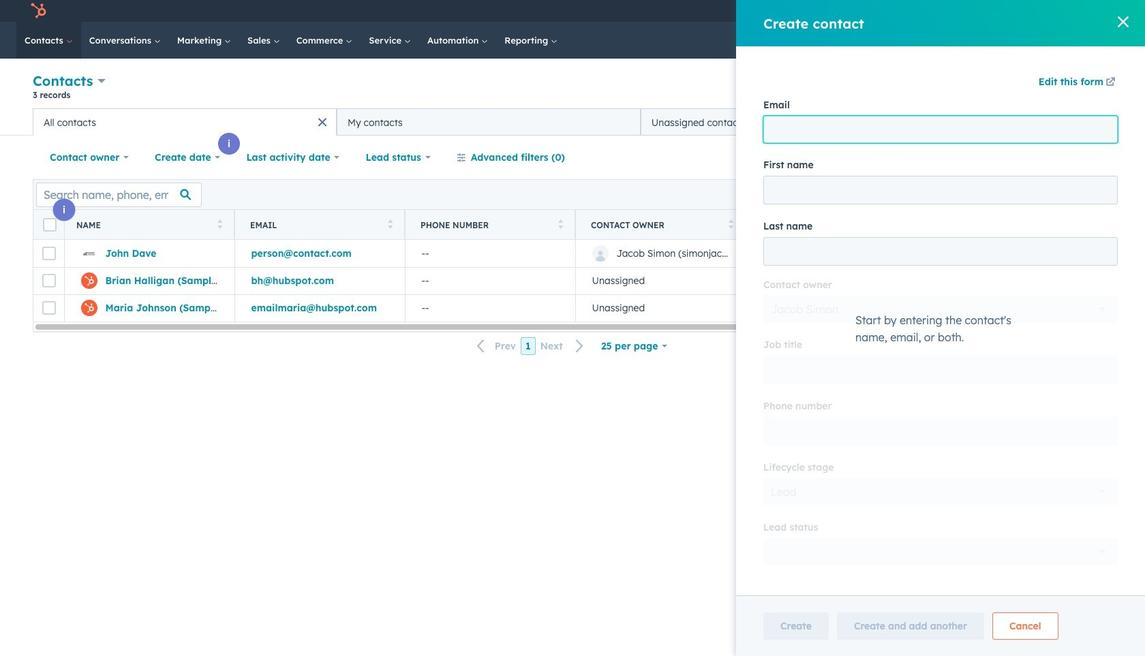 Task type: vqa. For each thing, say whether or not it's contained in the screenshot.
Page Section element
no



Task type: describe. For each thing, give the bounding box(es) containing it.
1 press to sort. element from the left
[[217, 219, 222, 231]]

2 press to sort. element from the left
[[388, 219, 393, 231]]

Search HubSpot search field
[[954, 29, 1098, 52]]

jacob simon image
[[1052, 5, 1064, 17]]

press to sort. image for third press to sort. element
[[558, 219, 563, 229]]

press to sort. image for third press to sort. element from the right
[[388, 219, 393, 229]]

Search name, phone, email addresses, or company search field
[[36, 182, 202, 207]]

marketplaces image
[[949, 6, 961, 18]]

pagination navigation
[[469, 337, 592, 355]]



Task type: locate. For each thing, give the bounding box(es) containing it.
1 horizontal spatial press to sort. image
[[728, 219, 733, 229]]

1 press to sort. image from the left
[[388, 219, 393, 229]]

column header
[[746, 210, 917, 240]]

press to sort. image for 1st press to sort. element from the right
[[728, 219, 733, 229]]

press to sort. image for fourth press to sort. element from right
[[217, 219, 222, 229]]

0 horizontal spatial press to sort. image
[[388, 219, 393, 229]]

2 press to sort. image from the left
[[558, 219, 563, 229]]

press to sort. element
[[217, 219, 222, 231], [388, 219, 393, 231], [558, 219, 563, 231], [728, 219, 733, 231]]

press to sort. image
[[217, 219, 222, 229], [728, 219, 733, 229]]

banner
[[33, 70, 1113, 108]]

0 horizontal spatial press to sort. image
[[217, 219, 222, 229]]

press to sort. image
[[388, 219, 393, 229], [558, 219, 563, 229]]

1 horizontal spatial press to sort. image
[[558, 219, 563, 229]]

1 press to sort. image from the left
[[217, 219, 222, 229]]

2 press to sort. image from the left
[[728, 219, 733, 229]]

menu
[[848, 0, 1129, 22]]

4 press to sort. element from the left
[[728, 219, 733, 231]]

3 press to sort. element from the left
[[558, 219, 563, 231]]



